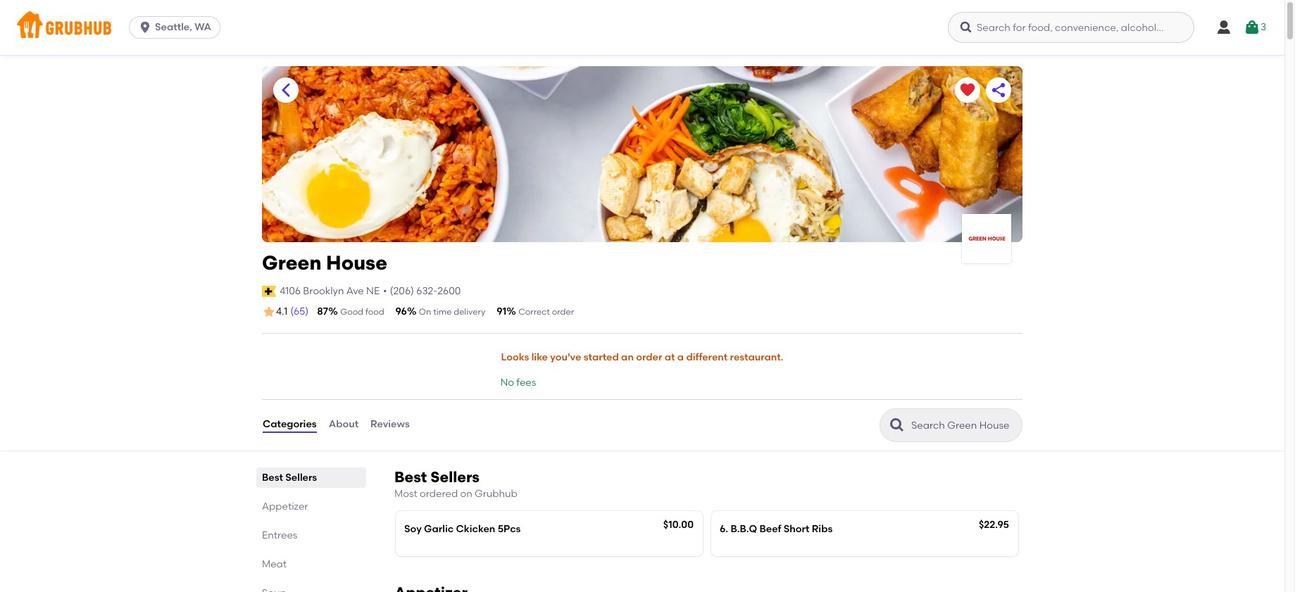 Task type: describe. For each thing, give the bounding box(es) containing it.
search icon image
[[889, 417, 906, 434]]

Search for food, convenience, alcohol... search field
[[948, 12, 1195, 43]]

reviews button
[[370, 400, 411, 451]]

b.b.q
[[731, 523, 757, 535]]

4106
[[280, 285, 301, 297]]

different
[[686, 352, 728, 364]]

beef
[[760, 523, 782, 535]]

correct order
[[519, 307, 574, 317]]

(206)
[[390, 285, 414, 297]]

short
[[784, 523, 810, 535]]

like
[[532, 352, 548, 364]]

looks
[[501, 352, 529, 364]]

1 horizontal spatial svg image
[[1216, 19, 1233, 36]]

632-
[[417, 285, 438, 297]]

categories
[[263, 419, 317, 431]]

entrees
[[262, 529, 298, 541]]

3
[[1261, 21, 1267, 33]]

ordered
[[420, 488, 458, 500]]

an
[[621, 352, 634, 364]]

green house logo image
[[962, 214, 1012, 263]]

order inside button
[[636, 352, 662, 364]]

appetizer
[[262, 501, 308, 513]]

ne
[[366, 285, 380, 297]]

seattle, wa
[[155, 21, 211, 33]]

saved restaurant button
[[955, 77, 981, 103]]

star icon image
[[262, 305, 276, 319]]

most
[[395, 488, 418, 500]]

brooklyn
[[303, 285, 344, 297]]

soy
[[404, 523, 422, 535]]

food
[[366, 307, 384, 317]]

• (206) 632-2600
[[383, 285, 461, 297]]

sellers for best sellers
[[286, 472, 317, 484]]

seattle, wa button
[[129, 16, 226, 39]]

soy garlic ckicken 5pcs
[[404, 523, 521, 535]]

on
[[419, 307, 431, 317]]

looks like you've started an order at a different restaurant. button
[[501, 343, 784, 374]]

2600
[[438, 285, 461, 297]]

best sellers
[[262, 472, 317, 484]]

caret left icon image
[[278, 82, 294, 99]]

best sellers most ordered on grubhub
[[395, 468, 518, 500]]

time
[[433, 307, 452, 317]]

$10.00
[[664, 519, 694, 531]]

svg image inside 3 button
[[1244, 19, 1261, 36]]

ribs
[[812, 523, 833, 535]]

Search Green House search field
[[910, 419, 1018, 432]]

restaurant.
[[730, 352, 784, 364]]

3 button
[[1244, 15, 1267, 40]]

96
[[396, 306, 407, 318]]

87
[[317, 306, 328, 318]]



Task type: locate. For each thing, give the bounding box(es) containing it.
6. b.b.q beef short ribs
[[720, 523, 833, 535]]

looks like you've started an order at a different restaurant.
[[501, 352, 784, 364]]

0 horizontal spatial order
[[552, 307, 574, 317]]

no
[[501, 377, 514, 389]]

$22.95
[[979, 519, 1010, 531]]

on
[[460, 488, 473, 500]]

0 horizontal spatial svg image
[[138, 20, 152, 35]]

best up most
[[395, 468, 427, 486]]

(65)
[[290, 306, 309, 318]]

correct
[[519, 307, 550, 317]]

you've
[[550, 352, 582, 364]]

1 horizontal spatial svg image
[[1244, 19, 1261, 36]]

4.1
[[276, 306, 288, 318]]

no fees
[[501, 377, 536, 389]]

categories button
[[262, 400, 317, 451]]

svg image
[[1216, 19, 1233, 36], [138, 20, 152, 35]]

wa
[[195, 21, 211, 33]]

fees
[[517, 377, 536, 389]]

reviews
[[371, 419, 410, 431]]

meat
[[262, 558, 287, 570]]

about button
[[328, 400, 359, 451]]

svg image left 3 button
[[1216, 19, 1233, 36]]

svg image
[[1244, 19, 1261, 36], [960, 20, 974, 35]]

order left at at the right bottom of page
[[636, 352, 662, 364]]

sellers for best sellers most ordered on grubhub
[[431, 468, 480, 486]]

0 vertical spatial order
[[552, 307, 574, 317]]

4106 brooklyn ave ne button
[[279, 284, 380, 299]]

•
[[383, 285, 387, 297]]

seattle,
[[155, 21, 192, 33]]

ckicken
[[456, 523, 495, 535]]

1 horizontal spatial sellers
[[431, 468, 480, 486]]

best inside best sellers most ordered on grubhub
[[395, 468, 427, 486]]

best for best sellers most ordered on grubhub
[[395, 468, 427, 486]]

order right correct
[[552, 307, 574, 317]]

about
[[329, 419, 359, 431]]

order
[[552, 307, 574, 317], [636, 352, 662, 364]]

house
[[326, 251, 387, 275]]

best for best sellers
[[262, 472, 283, 484]]

sellers up on
[[431, 468, 480, 486]]

green house
[[262, 251, 387, 275]]

1 horizontal spatial order
[[636, 352, 662, 364]]

5pcs
[[498, 523, 521, 535]]

sellers inside best sellers most ordered on grubhub
[[431, 468, 480, 486]]

garlic
[[424, 523, 454, 535]]

started
[[584, 352, 619, 364]]

a
[[678, 352, 684, 364]]

best up appetizer
[[262, 472, 283, 484]]

delivery
[[454, 307, 486, 317]]

green
[[262, 251, 322, 275]]

grubhub
[[475, 488, 518, 500]]

saved restaurant image
[[960, 82, 976, 99]]

svg image left seattle,
[[138, 20, 152, 35]]

ave
[[346, 285, 364, 297]]

subscription pass image
[[262, 286, 276, 297]]

1 vertical spatial order
[[636, 352, 662, 364]]

91
[[497, 306, 507, 318]]

good
[[340, 307, 364, 317]]

0 horizontal spatial sellers
[[286, 472, 317, 484]]

main navigation navigation
[[0, 0, 1285, 55]]

svg image inside seattle, wa button
[[138, 20, 152, 35]]

sellers
[[431, 468, 480, 486], [286, 472, 317, 484]]

0 horizontal spatial best
[[262, 472, 283, 484]]

(206) 632-2600 button
[[390, 284, 461, 299]]

6.
[[720, 523, 729, 535]]

4106 brooklyn ave ne
[[280, 285, 380, 297]]

sellers up appetizer
[[286, 472, 317, 484]]

on time delivery
[[419, 307, 486, 317]]

best
[[395, 468, 427, 486], [262, 472, 283, 484]]

good food
[[340, 307, 384, 317]]

1 horizontal spatial best
[[395, 468, 427, 486]]

share icon image
[[991, 82, 1007, 99]]

at
[[665, 352, 675, 364]]

0 horizontal spatial svg image
[[960, 20, 974, 35]]



Task type: vqa. For each thing, say whether or not it's contained in the screenshot.
SIGNATURE COMBINATIONS
no



